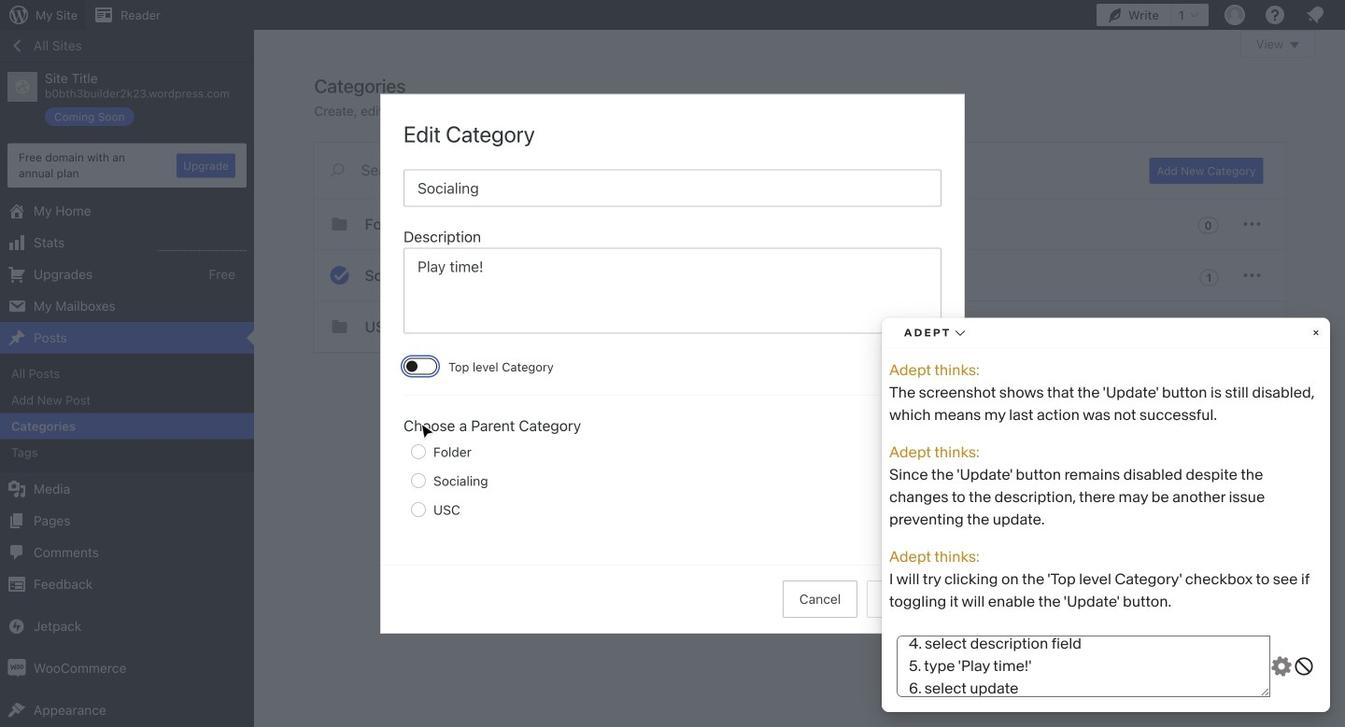 Task type: describe. For each thing, give the bounding box(es) containing it.
toggle menu image for usc icon
[[1241, 316, 1263, 338]]

New Category Name text field
[[404, 169, 942, 207]]

usc image
[[328, 316, 351, 338]]

1 group from the top
[[404, 225, 942, 339]]

socialing image
[[328, 264, 351, 287]]

2 group from the top
[[404, 358, 942, 524]]



Task type: vqa. For each thing, say whether or not it's contained in the screenshot.
radio in GROUP
no



Task type: locate. For each thing, give the bounding box(es) containing it.
highest hourly views 0 image
[[158, 239, 247, 251]]

manage your notifications image
[[1304, 4, 1327, 26]]

1 toggle menu image from the top
[[1241, 213, 1263, 235]]

folder image
[[328, 213, 351, 235]]

0 vertical spatial list item
[[1337, 95, 1345, 163]]

0 vertical spatial toggle menu image
[[1241, 213, 1263, 235]]

2 list item from the top
[[1337, 192, 1345, 280]]

update your profile, personal settings, and more image
[[1224, 4, 1246, 26]]

toggle menu image down toggle menu icon on the top
[[1241, 316, 1263, 338]]

toggle menu image
[[1241, 213, 1263, 235], [1241, 316, 1263, 338]]

None search field
[[314, 143, 1127, 197]]

None text field
[[404, 248, 942, 334]]

1 list item from the top
[[1337, 95, 1345, 163]]

list item
[[1337, 95, 1345, 163], [1337, 192, 1345, 280]]

1 vertical spatial group
[[404, 358, 942, 524]]

toggle menu image
[[1241, 264, 1263, 287]]

2 toggle menu image from the top
[[1241, 316, 1263, 338]]

1 vertical spatial row
[[404, 437, 940, 524]]

img image
[[7, 659, 26, 678]]

help image
[[1264, 4, 1286, 26]]

0 vertical spatial row
[[314, 199, 1286, 353]]

toggle menu image for folder image
[[1241, 213, 1263, 235]]

1 vertical spatial list item
[[1337, 192, 1345, 280]]

group
[[404, 225, 942, 339], [404, 358, 942, 524]]

0 vertical spatial group
[[404, 225, 942, 339]]

dialog
[[381, 95, 964, 633]]

row
[[314, 199, 1286, 353], [404, 437, 940, 524]]

1 vertical spatial toggle menu image
[[1241, 316, 1263, 338]]

None radio
[[411, 444, 426, 459]]

toggle menu image up toggle menu icon on the top
[[1241, 213, 1263, 235]]

main content
[[314, 30, 1315, 353]]

none radio inside row
[[411, 444, 426, 459]]

None radio
[[411, 473, 426, 488], [411, 502, 426, 517], [411, 473, 426, 488], [411, 502, 426, 517]]

closed image
[[1290, 42, 1299, 49]]



